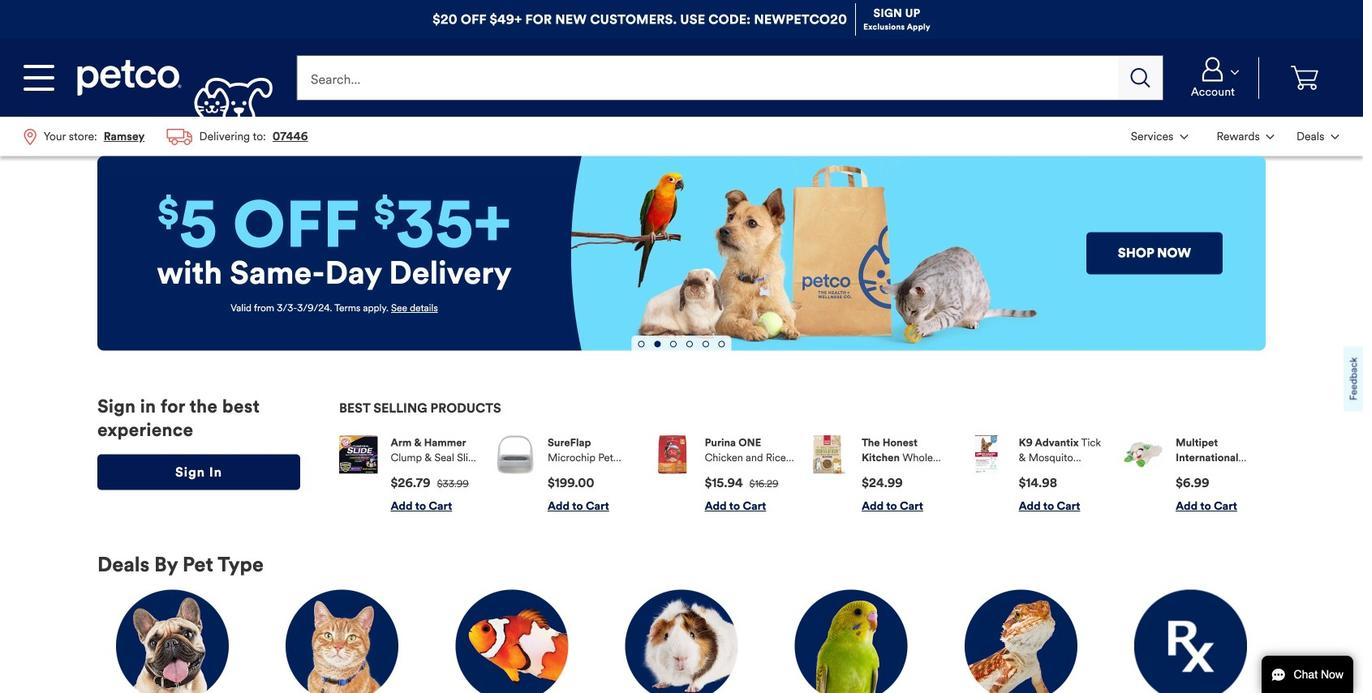 Task type: describe. For each thing, give the bounding box(es) containing it.
Search search field
[[297, 55, 1119, 101]]

6 list item from the left
[[1125, 436, 1266, 514]]

bird deals image
[[795, 591, 908, 694]]

dog deals image
[[116, 591, 229, 694]]

search image
[[1131, 68, 1151, 88]]



Task type: locate. For each thing, give the bounding box(es) containing it.
fish deals image
[[456, 591, 568, 694]]

4 list item from the left
[[811, 436, 952, 514]]

1 list item from the left
[[339, 436, 481, 514]]

2 list item from the left
[[496, 436, 638, 514]]

list
[[13, 117, 319, 156], [1120, 117, 1351, 156], [339, 423, 1266, 527]]

3 list item from the left
[[653, 436, 795, 514]]

list item
[[339, 436, 481, 514], [496, 436, 638, 514], [653, 436, 795, 514], [811, 436, 952, 514], [968, 436, 1109, 514], [1125, 436, 1266, 514]]

small pet deals image
[[625, 591, 738, 694]]

5 list item from the left
[[968, 436, 1109, 514]]

cat deals image
[[286, 591, 399, 694]]

reptile deals image
[[965, 591, 1078, 694]]

pet pharmacy image
[[1135, 591, 1247, 694]]



Task type: vqa. For each thing, say whether or not it's contained in the screenshot.
the leftmost Party
no



